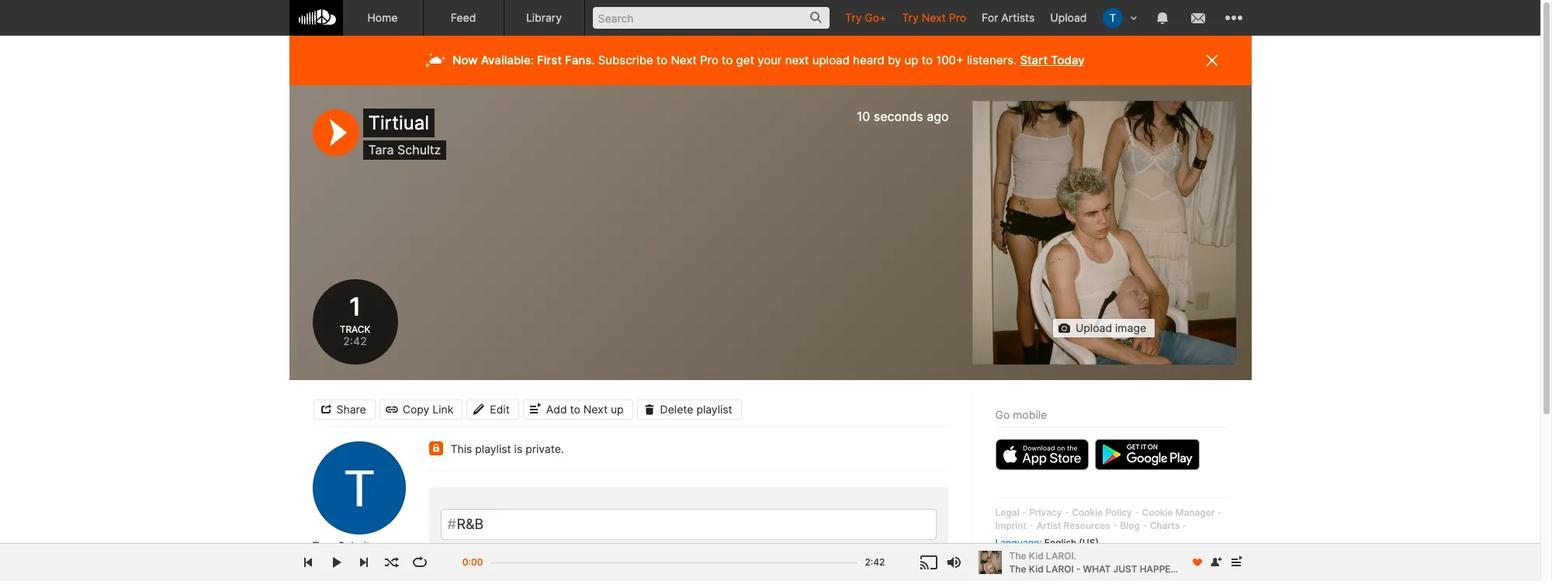 Task type: locate. For each thing, give the bounding box(es) containing it.
now
[[453, 53, 478, 68]]

1 vertical spatial pro
[[700, 53, 719, 68]]

english
[[1044, 537, 1077, 548]]

0 vertical spatial tara schultz's avatar element
[[1102, 8, 1123, 28]]

1 horizontal spatial schultz
[[397, 142, 441, 158]]

0 vertical spatial next
[[922, 11, 946, 24]]

1 horizontal spatial try
[[902, 11, 919, 24]]

copy link
[[403, 402, 453, 416]]

to
[[657, 53, 668, 68], [722, 53, 733, 68], [922, 53, 933, 68], [570, 402, 580, 416]]

0 vertical spatial tara schultz link
[[368, 142, 441, 158]]

1 horizontal spatial cookie
[[1142, 507, 1173, 518]]

start today link
[[1020, 53, 1085, 68]]

home
[[367, 11, 398, 24]]

up left delete
[[611, 402, 624, 416]]

kid down language:
[[1029, 550, 1044, 562]]

pro
[[949, 11, 966, 24], [700, 53, 719, 68]]

legal ⁃ privacy ⁃ cookie policy ⁃ cookie manager ⁃ imprint ⁃ artist resources ⁃ blog ⁃ charts ⁃ language: english (us)
[[995, 507, 1222, 548]]

0 vertical spatial schultz
[[397, 142, 441, 158]]

tara
[[368, 142, 394, 158], [312, 539, 335, 553]]

⁃ up the blog link
[[1135, 507, 1140, 518]]

10 seconds ago
[[857, 109, 949, 124]]

upload inside upload image button
[[1076, 321, 1112, 335]]

playlist for delete
[[696, 402, 732, 416]]

the
[[1009, 550, 1026, 562], [1009, 563, 1026, 575]]

1 try from the left
[[845, 11, 862, 24]]

0 vertical spatial playlist
[[696, 402, 732, 416]]

try go+ link
[[837, 0, 894, 35]]

next down search search field
[[671, 53, 697, 68]]

upload left image at the right bottom of page
[[1076, 321, 1112, 335]]

image
[[1115, 321, 1146, 335]]

mobile
[[1013, 408, 1047, 421]]

try for try next pro
[[902, 11, 919, 24]]

1 horizontal spatial next
[[671, 53, 697, 68]]

tara schultz link
[[368, 142, 441, 158], [312, 539, 376, 554]]

next up image
[[1227, 553, 1245, 572]]

for
[[982, 11, 998, 24]]

0 vertical spatial 2:42
[[343, 335, 367, 348]]

1 vertical spatial playlist
[[475, 442, 511, 456]]

get
[[736, 53, 754, 68]]

artist
[[1037, 520, 1061, 531]]

progress bar
[[491, 555, 857, 581]]

10
[[857, 109, 870, 124]]

0 horizontal spatial 2:42
[[343, 335, 367, 348]]

available:
[[481, 53, 534, 68]]

up
[[905, 53, 918, 68], [611, 402, 624, 416]]

subscribe
[[598, 53, 653, 68]]

1 horizontal spatial 2:42
[[865, 556, 885, 568]]

upload
[[1050, 11, 1087, 24], [1076, 321, 1112, 335]]

kid left laroi
[[1029, 563, 1044, 575]]

1 vertical spatial 2:42
[[865, 556, 885, 568]]

copy link button
[[379, 399, 463, 419]]

(us)
[[1079, 537, 1099, 548]]

playlist inside button
[[696, 402, 732, 416]]

0 vertical spatial tara
[[368, 142, 394, 158]]

0 horizontal spatial tara schultz's avatar element
[[312, 442, 406, 535]]

2 horizontal spatial next
[[922, 11, 946, 24]]

2:42 inside 1 track 2:42
[[343, 335, 367, 348]]

schultz
[[397, 142, 441, 158], [338, 539, 376, 553]]

Search search field
[[593, 7, 830, 29]]

playlist left is
[[475, 442, 511, 456]]

upload up today on the right top
[[1050, 11, 1087, 24]]

0 vertical spatial pro
[[949, 11, 966, 24]]

100+
[[936, 53, 964, 68]]

for artists link
[[974, 0, 1043, 35]]

happened
[[1140, 563, 1190, 575]]

by
[[888, 53, 901, 68]]

cookie manager link
[[1142, 507, 1215, 518]]

1 kid from the top
[[1029, 550, 1044, 562]]

cookie
[[1072, 507, 1103, 518], [1142, 507, 1173, 518]]

try for try go+
[[845, 11, 862, 24]]

the kid laroi - what just happened link
[[1009, 562, 1190, 576]]

resources
[[1064, 520, 1110, 531]]

0:00
[[462, 556, 483, 568]]

tara schultz's avatar element up tara schultz
[[312, 442, 406, 535]]

⁃ right legal link on the right bottom
[[1022, 507, 1027, 518]]

0 horizontal spatial try
[[845, 11, 862, 24]]

tara schultz
[[312, 539, 376, 553]]

ago
[[927, 109, 949, 124]]

next inside add to next up "button"
[[584, 402, 608, 416]]

library link
[[504, 0, 585, 36]]

try left the go+
[[845, 11, 862, 24]]

1 horizontal spatial tara
[[368, 142, 394, 158]]

0 horizontal spatial tara
[[312, 539, 335, 553]]

⁃ down cookie manager link
[[1182, 520, 1187, 531]]

0 horizontal spatial cookie
[[1072, 507, 1103, 518]]

1 vertical spatial the
[[1009, 563, 1026, 575]]

0 horizontal spatial pro
[[700, 53, 719, 68]]

first
[[537, 53, 562, 68]]

2 vertical spatial next
[[584, 402, 608, 416]]

0 vertical spatial kid
[[1029, 550, 1044, 562]]

up right the by at the top right
[[905, 53, 918, 68]]

0 horizontal spatial schultz
[[338, 539, 376, 553]]

try
[[845, 11, 862, 24], [902, 11, 919, 24]]

try right the go+
[[902, 11, 919, 24]]

tirtiual tara schultz
[[368, 112, 441, 158]]

1 vertical spatial up
[[611, 402, 624, 416]]

0 vertical spatial upload
[[1050, 11, 1087, 24]]

upload for upload
[[1050, 11, 1087, 24]]

None search field
[[585, 0, 837, 35]]

1 horizontal spatial playlist
[[696, 402, 732, 416]]

0 vertical spatial up
[[905, 53, 918, 68]]

0 horizontal spatial next
[[584, 402, 608, 416]]

upload inside upload link
[[1050, 11, 1087, 24]]

today
[[1051, 53, 1085, 68]]

tara inside tirtiual tara schultz
[[368, 142, 394, 158]]

what
[[1083, 563, 1111, 575]]

for artists
[[982, 11, 1035, 24]]

cookie up the resources
[[1072, 507, 1103, 518]]

your
[[758, 53, 782, 68]]

0 horizontal spatial playlist
[[475, 442, 511, 456]]

legal
[[995, 507, 1019, 518]]

0 horizontal spatial up
[[611, 402, 624, 416]]

laroi.
[[1046, 550, 1076, 562]]

1 vertical spatial schultz
[[338, 539, 376, 553]]

2 try from the left
[[902, 11, 919, 24]]

pro left for
[[949, 11, 966, 24]]

2:42
[[343, 335, 367, 348], [865, 556, 885, 568]]

go+
[[865, 11, 887, 24]]

schultz inside tirtiual tara schultz
[[397, 142, 441, 158]]

1 horizontal spatial tara schultz's avatar element
[[1102, 8, 1123, 28]]

next right add
[[584, 402, 608, 416]]

to left "get"
[[722, 53, 733, 68]]

to right add
[[570, 402, 580, 416]]

2 kid from the top
[[1029, 563, 1044, 575]]

fans.
[[565, 53, 595, 68]]

1 vertical spatial kid
[[1029, 563, 1044, 575]]

tara schultz's avatar element right upload link
[[1102, 8, 1123, 28]]

cookie up charts
[[1142, 507, 1173, 518]]

seconds
[[874, 109, 923, 124]]

1 vertical spatial upload
[[1076, 321, 1112, 335]]

kid
[[1029, 550, 1044, 562], [1029, 563, 1044, 575]]

listeners.
[[967, 53, 1017, 68]]

⁃ right 'blog'
[[1143, 520, 1148, 531]]

next up 100+
[[922, 11, 946, 24]]

tara schultz's avatar element
[[1102, 8, 1123, 28], [312, 442, 406, 535]]

edit
[[490, 402, 510, 416]]

playlist right delete
[[696, 402, 732, 416]]

imprint link
[[995, 520, 1027, 531]]

legal link
[[995, 507, 1019, 518]]

upload image button
[[1052, 318, 1156, 338]]

the kid laroi. the kid laroi - what just happened
[[1009, 550, 1190, 575]]

pro left "get"
[[700, 53, 719, 68]]

policy
[[1106, 507, 1132, 518]]

next
[[922, 11, 946, 24], [671, 53, 697, 68], [584, 402, 608, 416]]

0 vertical spatial the
[[1009, 550, 1026, 562]]

to inside "button"
[[570, 402, 580, 416]]

share button
[[313, 399, 375, 419]]

blog link
[[1120, 520, 1140, 531]]

1
[[347, 292, 363, 322]]



Task type: describe. For each thing, give the bounding box(es) containing it.
1 vertical spatial tara schultz link
[[312, 539, 376, 554]]

try next pro link
[[894, 0, 974, 35]]

delete playlist button
[[637, 399, 742, 419]]

this
[[451, 442, 472, 456]]

home link
[[343, 0, 423, 36]]

upload
[[812, 53, 850, 68]]

share
[[336, 402, 366, 416]]

edit button
[[467, 399, 519, 419]]

1 vertical spatial tara
[[312, 539, 335, 553]]

try go+
[[845, 11, 887, 24]]

next inside try next pro link
[[922, 11, 946, 24]]

upload for upload image
[[1076, 321, 1112, 335]]

to left 100+
[[922, 53, 933, 68]]

to right subscribe
[[657, 53, 668, 68]]

add to next up button
[[523, 399, 633, 419]]

this playlist is private.
[[451, 442, 564, 456]]

cookie policy link
[[1072, 507, 1132, 518]]

track
[[340, 323, 370, 335]]

library
[[526, 11, 562, 24]]

playlist for this
[[475, 442, 511, 456]]

try next pro
[[902, 11, 966, 24]]

laroi
[[1046, 563, 1074, 575]]

feed
[[451, 11, 476, 24]]

add to next up
[[546, 402, 624, 416]]

upload image
[[1076, 321, 1146, 335]]

1 vertical spatial tara schultz's avatar element
[[312, 442, 406, 535]]

go mobile
[[995, 408, 1047, 421]]

manager
[[1176, 507, 1215, 518]]

1 the from the top
[[1009, 550, 1026, 562]]

⁃ left the artist at the right of the page
[[1029, 520, 1034, 531]]

upload link
[[1043, 0, 1095, 35]]

privacy
[[1029, 507, 1062, 518]]

1 horizontal spatial pro
[[949, 11, 966, 24]]

charts link
[[1150, 520, 1180, 531]]

is
[[514, 442, 523, 456]]

next
[[785, 53, 809, 68]]

feed link
[[423, 0, 504, 36]]

up inside "button"
[[611, 402, 624, 416]]

2 cookie from the left
[[1142, 507, 1173, 518]]

language:
[[995, 537, 1042, 548]]

artist resources link
[[1037, 520, 1110, 531]]

the kid laroi - what just happened element
[[978, 551, 1002, 574]]

private.
[[526, 442, 564, 456]]

now available: first fans. subscribe to next pro to get your next upload heard by up to 100+ listeners. start today
[[453, 53, 1085, 68]]

1 vertical spatial next
[[671, 53, 697, 68]]

2 the from the top
[[1009, 563, 1026, 575]]

tirtiual
[[368, 112, 429, 134]]

-
[[1076, 563, 1081, 575]]

blog
[[1120, 520, 1140, 531]]

r&b
[[457, 516, 484, 532]]

imprint
[[995, 520, 1027, 531]]

artists
[[1001, 11, 1035, 24]]

tirtiual element
[[972, 101, 1236, 365]]

heard
[[853, 53, 885, 68]]

1 horizontal spatial up
[[905, 53, 918, 68]]

⁃ right manager
[[1217, 507, 1222, 518]]

1 track 2:42
[[340, 292, 370, 348]]

⁃ up artist resources "link"
[[1065, 507, 1070, 518]]

copy
[[403, 402, 429, 416]]

just
[[1113, 563, 1137, 575]]

⁃ down policy
[[1113, 520, 1118, 531]]

go
[[995, 408, 1010, 421]]

the kid laroi. link
[[1009, 549, 1182, 563]]

delete playlist
[[660, 402, 732, 416]]

delete
[[660, 402, 693, 416]]

add
[[546, 402, 567, 416]]

charts
[[1150, 520, 1180, 531]]

start
[[1020, 53, 1048, 68]]

privacy link
[[1029, 507, 1062, 518]]

link
[[432, 402, 453, 416]]

1 cookie from the left
[[1072, 507, 1103, 518]]



Task type: vqa. For each thing, say whether or not it's contained in the screenshot.
first TRY from the right
yes



